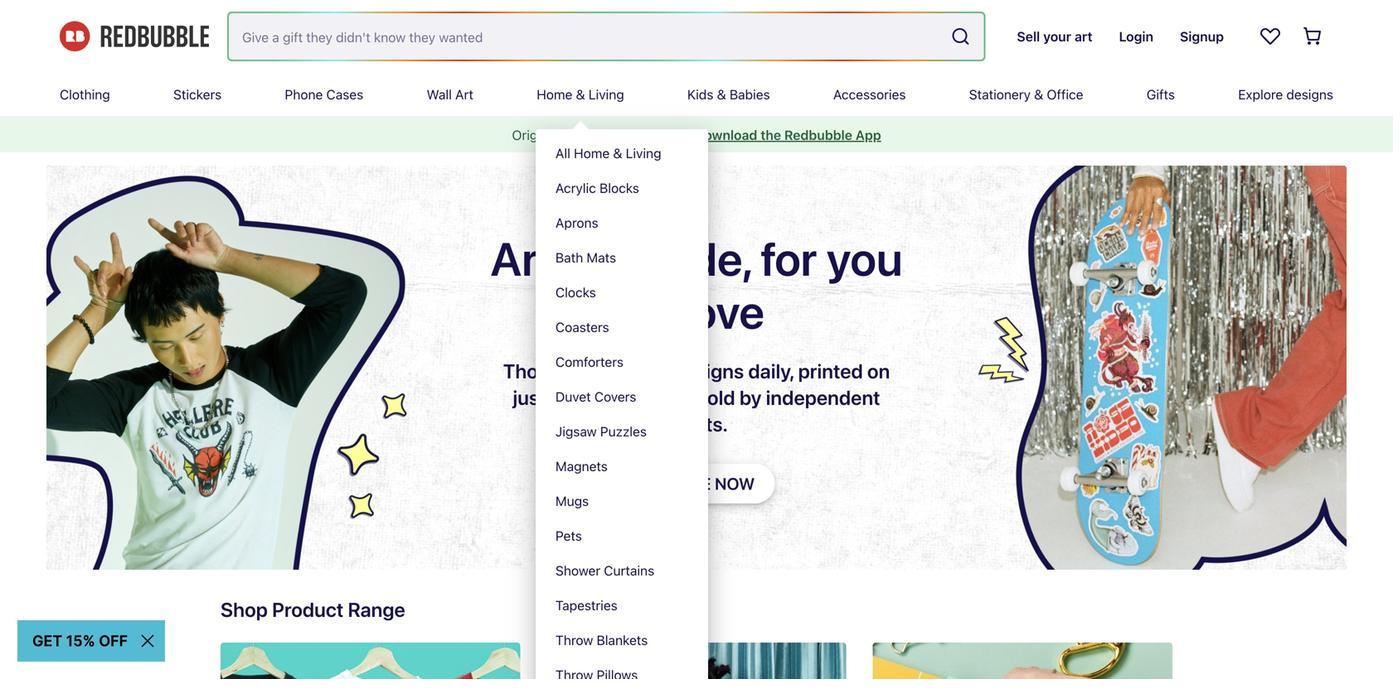 Task type: locate. For each thing, give the bounding box(es) containing it.
aprons
[[556, 215, 598, 231]]

1 menu item from the top
[[536, 73, 708, 680]]

0 horizontal spatial designs
[[673, 360, 744, 383]]

new
[[631, 360, 669, 383]]

0 horizontal spatial living
[[589, 87, 624, 102]]

bath
[[556, 250, 583, 266]]

living down awesome
[[626, 146, 661, 161]]

redbubble logo image
[[60, 21, 209, 52]]

None field
[[229, 13, 984, 60]]

independent
[[766, 386, 880, 410]]

shower
[[556, 563, 600, 579]]

&
[[576, 87, 585, 102], [717, 87, 726, 102], [1034, 87, 1043, 102], [613, 146, 622, 161]]

1 vertical spatial on
[[867, 360, 890, 383]]

1 vertical spatial living
[[626, 146, 661, 161]]

& down awesome
[[613, 146, 622, 161]]

0 horizontal spatial on
[[582, 127, 597, 143]]

bath mats link
[[536, 240, 708, 275]]

kids & babies
[[687, 87, 770, 102]]

duvet covers
[[556, 389, 636, 405]]

on right art
[[582, 127, 597, 143]]

& for stationery
[[1034, 87, 1043, 102]]

wall art
[[427, 87, 473, 102]]

range
[[348, 599, 405, 622]]

menu item
[[536, 73, 708, 680], [536, 658, 708, 680]]

kids
[[687, 87, 713, 102]]

shop stickers image
[[873, 643, 1173, 680]]

living up awesome
[[589, 87, 624, 102]]

designs inside menu bar
[[1287, 87, 1333, 102]]

1 horizontal spatial on
[[867, 360, 890, 383]]

bath mats
[[556, 250, 616, 266]]

home
[[537, 87, 572, 102], [574, 146, 610, 161]]

designs up the sold
[[673, 360, 744, 383]]

0 horizontal spatial home
[[537, 87, 572, 102]]

menu containing all home & living
[[536, 129, 708, 680]]

awesome
[[600, 127, 657, 143]]

1 horizontal spatial designs
[[1287, 87, 1333, 102]]

art
[[562, 127, 578, 143]]

coasters
[[556, 320, 609, 335]]

clocks link
[[536, 275, 708, 310]]

designs
[[1287, 87, 1333, 102], [673, 360, 744, 383]]

stickers
[[173, 87, 222, 102]]

artists.
[[665, 413, 728, 436]]

on
[[582, 127, 597, 143], [867, 360, 890, 383]]

explore designs
[[1238, 87, 1333, 102]]

wall
[[427, 87, 452, 102]]

anything.
[[607, 386, 690, 410]]

stickers link
[[173, 73, 222, 116]]

1 vertical spatial home
[[574, 146, 610, 161]]

& inside menu
[[613, 146, 622, 161]]

2 menu item from the top
[[536, 658, 708, 680]]

phone
[[285, 87, 323, 102]]

& right kids
[[717, 87, 726, 102]]

designs right explore on the top right of page
[[1287, 87, 1333, 102]]

0 vertical spatial designs
[[1287, 87, 1333, 102]]

1 vertical spatial designs
[[673, 360, 744, 383]]

love
[[680, 284, 765, 339]]

throw blankets link
[[536, 624, 708, 658]]

menu bar
[[60, 73, 1333, 680]]

blankets
[[597, 633, 648, 649]]

throw
[[556, 633, 593, 649]]

jigsaw puzzles link
[[536, 415, 708, 449]]

magnets link
[[536, 449, 708, 484]]

gifts
[[1147, 87, 1175, 102]]

tapestries
[[556, 598, 618, 614]]

home down art
[[574, 146, 610, 161]]

duvet
[[556, 389, 591, 405]]

accessories
[[833, 87, 906, 102]]

phone cases link
[[285, 73, 363, 116]]

1 horizontal spatial living
[[626, 146, 661, 161]]

Search term search field
[[229, 13, 944, 60]]

blocks
[[600, 180, 639, 196]]

jigsaw
[[556, 424, 597, 440]]

home up art
[[537, 87, 572, 102]]

menu item containing home & living
[[536, 73, 708, 680]]

living
[[589, 87, 624, 102], [626, 146, 661, 161]]

& up art
[[576, 87, 585, 102]]

& left office
[[1034, 87, 1043, 102]]

designs inside thousands of new designs daily, printed on just about anything. sold by independent artists.
[[673, 360, 744, 383]]

all
[[556, 146, 570, 161]]

stationery & office
[[969, 87, 1083, 102]]

menu item inside menu bar
[[536, 658, 708, 680]]

menu
[[536, 129, 708, 680]]

shop posters image
[[547, 643, 846, 680]]

& for home
[[576, 87, 585, 102]]

daily,
[[748, 360, 794, 383]]

on right printed
[[867, 360, 890, 383]]

pets
[[556, 529, 582, 544]]

1 horizontal spatial home
[[574, 146, 610, 161]]

home & living link
[[537, 73, 624, 116]]

original
[[512, 127, 558, 143]]

wall art link
[[427, 73, 473, 116]]

curtains
[[604, 563, 654, 579]]

sold
[[695, 386, 735, 410]]



Task type: vqa. For each thing, say whether or not it's contained in the screenshot.
iPhone
no



Task type: describe. For each thing, give the bounding box(es) containing it.
redbubble
[[784, 127, 852, 143]]

shower curtains
[[556, 563, 654, 579]]

shop
[[221, 599, 268, 622]]

home & living
[[537, 87, 624, 102]]

0 vertical spatial living
[[589, 87, 624, 102]]

thousands of new designs daily, printed on just about anything. sold by independent artists.
[[503, 360, 890, 436]]

thousands
[[503, 360, 604, 383]]

babies
[[730, 87, 770, 102]]

explore designs link
[[1238, 73, 1333, 116]]

acrylic
[[556, 180, 596, 196]]

mats
[[587, 250, 616, 266]]

throw blankets
[[556, 633, 648, 649]]

& for kids
[[717, 87, 726, 102]]

living inside menu
[[626, 146, 661, 161]]

you
[[827, 231, 903, 286]]

download
[[695, 127, 757, 143]]

about
[[550, 386, 603, 410]]

shop t-shirts image
[[221, 643, 520, 680]]

duvet covers link
[[536, 380, 708, 415]]

stuff.
[[660, 127, 691, 143]]

puzzles
[[600, 424, 647, 440]]

jigsaw puzzles
[[556, 424, 647, 440]]

just
[[513, 386, 546, 410]]

artist-made, for you to love
[[490, 231, 903, 339]]

accessories link
[[833, 73, 906, 116]]

comforters
[[556, 355, 624, 370]]

stationery & office link
[[969, 73, 1083, 116]]

menu bar containing clothing
[[60, 73, 1333, 680]]

shop product range
[[221, 599, 405, 622]]

0 vertical spatial home
[[537, 87, 572, 102]]

clothing
[[60, 87, 110, 102]]

pets link
[[536, 519, 708, 554]]

gifts link
[[1147, 73, 1175, 116]]

the
[[761, 127, 781, 143]]

to
[[629, 284, 670, 339]]

art
[[455, 87, 473, 102]]

coasters link
[[536, 310, 708, 345]]

comforters link
[[536, 345, 708, 380]]

0 vertical spatial on
[[582, 127, 597, 143]]

all home & living
[[556, 146, 661, 161]]

cases
[[326, 87, 363, 102]]

printed
[[798, 360, 863, 383]]

shower curtains link
[[536, 554, 708, 589]]

original art on awesome stuff. download the redbubble app
[[512, 127, 881, 143]]

on inside thousands of new designs daily, printed on just about anything. sold by independent artists.
[[867, 360, 890, 383]]

kids & babies link
[[687, 73, 770, 116]]

of
[[608, 360, 627, 383]]

for
[[761, 231, 817, 286]]

mugs link
[[536, 484, 708, 519]]

office
[[1047, 87, 1083, 102]]

app
[[856, 127, 881, 143]]

clothing link
[[60, 73, 110, 116]]

clocks
[[556, 285, 596, 301]]

product
[[272, 599, 344, 622]]

all home & living link
[[536, 136, 708, 171]]

acrylic blocks
[[556, 180, 639, 196]]

mugs
[[556, 494, 589, 510]]

explore
[[1238, 87, 1283, 102]]

aprons link
[[536, 206, 708, 240]]

phone cases
[[285, 87, 363, 102]]

made,
[[626, 231, 751, 286]]

stationery
[[969, 87, 1031, 102]]

by
[[740, 386, 762, 410]]

acrylic blocks link
[[536, 171, 708, 206]]

artist-
[[490, 231, 626, 286]]

tapestries link
[[536, 589, 708, 624]]

covers
[[594, 389, 636, 405]]

magnets
[[556, 459, 608, 475]]

download the redbubble app link
[[695, 127, 881, 143]]



